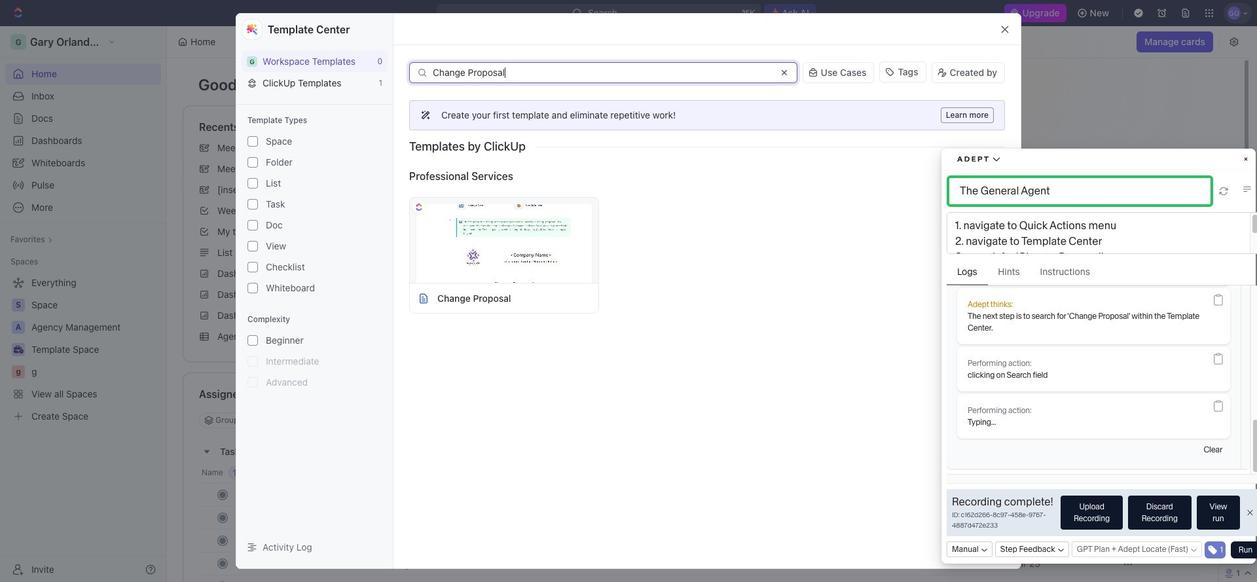 Task type: locate. For each thing, give the bounding box(es) containing it.
None checkbox
[[248, 178, 258, 189], [248, 335, 258, 346], [248, 377, 258, 388], [248, 178, 258, 189], [248, 335, 258, 346], [248, 377, 258, 388]]

None checkbox
[[248, 136, 258, 147], [248, 157, 258, 168], [248, 199, 258, 210], [248, 220, 258, 231], [248, 241, 258, 251], [248, 262, 258, 272], [248, 283, 258, 293], [248, 356, 258, 367], [248, 136, 258, 147], [248, 157, 258, 168], [248, 199, 258, 210], [248, 220, 258, 231], [248, 241, 258, 251], [248, 262, 258, 272], [248, 283, 258, 293], [248, 356, 258, 367]]

tree
[[5, 272, 161, 427]]

sidebar navigation
[[0, 26, 167, 582]]

doc template image
[[418, 292, 430, 304]]

Search tasks... text field
[[1025, 411, 1156, 430]]

Search templates... text field
[[433, 67, 771, 78]]

tree inside sidebar navigation
[[5, 272, 161, 427]]



Task type: describe. For each thing, give the bounding box(es) containing it.
doc template element
[[418, 292, 430, 304]]

gary orlando's workspace, , element
[[247, 56, 257, 66]]



Task type: vqa. For each thing, say whether or not it's contained in the screenshot.
Doc template element
yes



